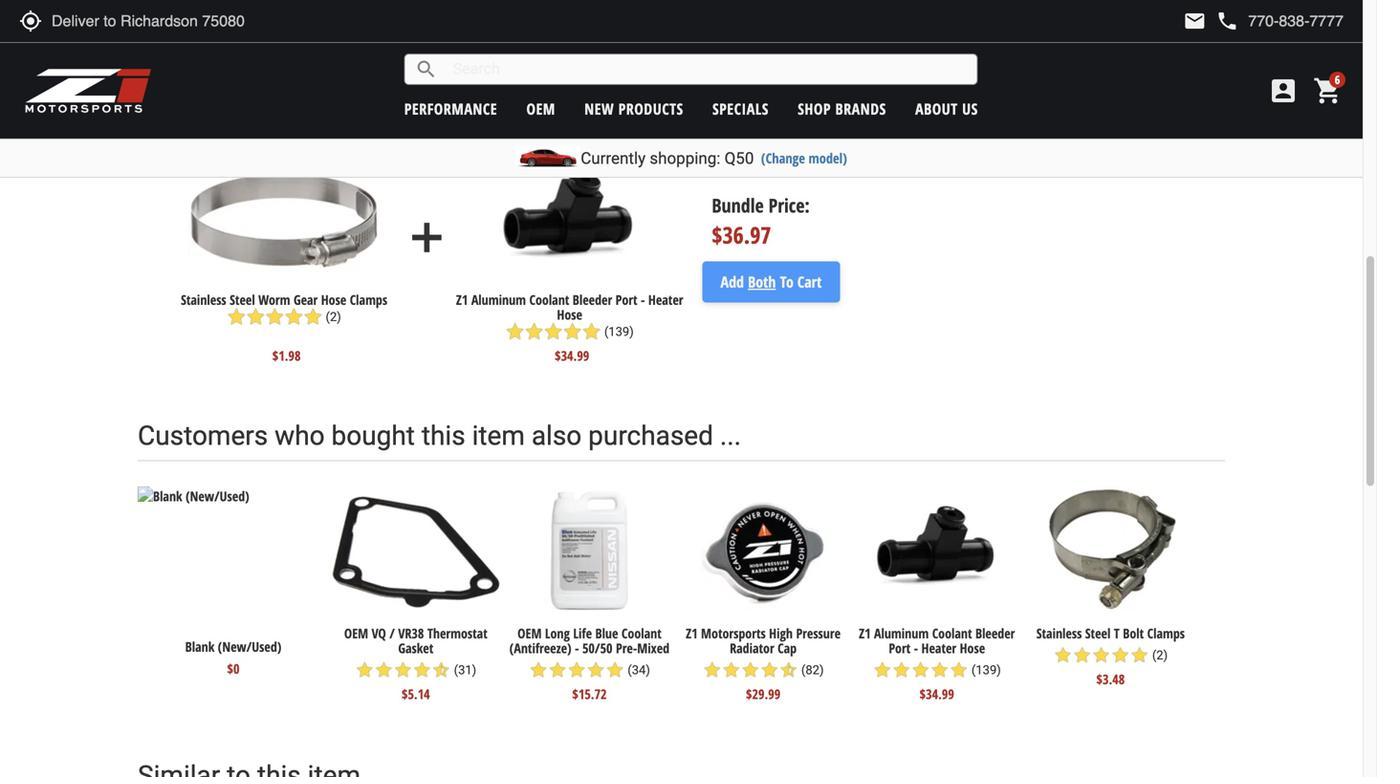 Task type: vqa. For each thing, say whether or not it's contained in the screenshot.


Task type: describe. For each thing, give the bounding box(es) containing it.
0 vertical spatial bleeder
[[573, 291, 612, 309]]

0 vertical spatial heater
[[648, 291, 683, 309]]

(2) inside stainless steel worm gear hose clamps star star star star star (2)
[[326, 310, 341, 324]]

1 vertical spatial port
[[889, 639, 911, 658]]

oem vq / vr38 thermostat gasket star star star star star_half (31) $5.14
[[344, 625, 488, 703]]

- inside oem long life blue coolant (antifreeze) - 50/50 pre-mixed star star star star star (34) $15.72
[[575, 639, 579, 658]]

1 vertical spatial bleeder
[[976, 625, 1015, 643]]

q50
[[725, 149, 754, 168]]

motorsports
[[701, 625, 766, 643]]

shopping_cart
[[1313, 76, 1344, 106]]

life
[[573, 625, 592, 643]]

worm
[[258, 291, 290, 309]]

pre-
[[616, 639, 637, 658]]

clamps inside stainless steel t bolt clamps star star star star star (2) $3.48
[[1147, 625, 1185, 643]]

2 horizontal spatial -
[[914, 639, 918, 658]]

add
[[403, 214, 451, 262]]

(antifreeze)
[[510, 639, 572, 658]]

shop
[[798, 99, 831, 119]]

(34)
[[628, 663, 650, 678]]

z1 inside z1 motorsports high pressure radiator cap star star star star star_half (82) $29.99
[[686, 625, 698, 643]]

$5.14
[[402, 685, 430, 703]]

$3.48
[[1097, 670, 1125, 689]]

bought
[[331, 420, 415, 452]]

account_box
[[1268, 76, 1299, 106]]

0 horizontal spatial z1 aluminum coolant bleeder port - heater hose star star star star star (139) $34.99
[[456, 291, 683, 365]]

frequently
[[138, 45, 262, 77]]

mail phone
[[1184, 10, 1239, 33]]

1 vertical spatial $34.99
[[920, 685, 954, 703]]

model)
[[809, 149, 847, 167]]

to
[[780, 272, 794, 292]]

new
[[585, 99, 614, 119]]

oem link
[[526, 99, 556, 119]]

specials link
[[713, 99, 769, 119]]

mixed
[[637, 639, 670, 658]]

purchased
[[588, 420, 713, 452]]

(82)
[[801, 663, 824, 678]]

1 horizontal spatial heater
[[922, 639, 957, 658]]

(new/used)
[[218, 638, 282, 656]]

2 horizontal spatial z1
[[859, 625, 871, 643]]

price:
[[769, 192, 810, 219]]

2 horizontal spatial coolant
[[932, 625, 972, 643]]

cart
[[798, 272, 822, 292]]

radiator
[[730, 639, 774, 658]]

0 horizontal spatial port
[[616, 291, 638, 309]]

my_location
[[19, 10, 42, 33]]

performance
[[404, 99, 497, 119]]

thermostat
[[427, 625, 488, 643]]

us
[[962, 99, 978, 119]]

frequently bought together
[[138, 45, 466, 77]]

z1 motorsports high pressure radiator cap star star star star star_half (82) $29.99
[[686, 625, 841, 703]]

$29.99
[[746, 685, 781, 703]]

0 horizontal spatial coolant
[[529, 291, 569, 309]]

2 horizontal spatial hose
[[960, 639, 985, 658]]

oem long life blue coolant (antifreeze) - 50/50 pre-mixed star star star star star (34) $15.72
[[510, 625, 670, 703]]

shop brands link
[[798, 99, 886, 119]]

high
[[769, 625, 793, 643]]

customers
[[138, 420, 268, 452]]

(change
[[761, 149, 805, 167]]

vq
[[372, 625, 386, 643]]

account_box link
[[1264, 76, 1304, 106]]

coolant inside oem long life blue coolant (antifreeze) - 50/50 pre-mixed star star star star star (34) $15.72
[[622, 625, 662, 643]]

phone link
[[1216, 10, 1344, 33]]

this
[[422, 420, 465, 452]]

search
[[415, 58, 438, 81]]

z1 motorsports logo image
[[24, 67, 153, 115]]

shop brands
[[798, 99, 886, 119]]

...
[[720, 420, 741, 452]]

new products
[[585, 99, 684, 119]]

currently
[[581, 149, 646, 168]]

bundle price: $36.97
[[712, 192, 810, 251]]

new products link
[[585, 99, 684, 119]]

together
[[360, 45, 466, 77]]

phone
[[1216, 10, 1239, 33]]

$15.72
[[572, 685, 607, 703]]



Task type: locate. For each thing, give the bounding box(es) containing it.
0 vertical spatial port
[[616, 291, 638, 309]]

0 vertical spatial $34.99
[[555, 347, 589, 365]]

steel inside stainless steel worm gear hose clamps star star star star star (2)
[[230, 291, 255, 309]]

1 vertical spatial aluminum
[[874, 625, 929, 643]]

oem for oem
[[526, 99, 556, 119]]

1 horizontal spatial coolant
[[622, 625, 662, 643]]

0 horizontal spatial (139)
[[604, 325, 634, 339]]

clamps inside stainless steel worm gear hose clamps star star star star star (2)
[[350, 291, 387, 309]]

$1.98
[[272, 347, 301, 365]]

0 horizontal spatial stainless
[[181, 291, 226, 309]]

1 vertical spatial heater
[[922, 639, 957, 658]]

oem inside oem long life blue coolant (antifreeze) - 50/50 pre-mixed star star star star star (34) $15.72
[[518, 625, 542, 643]]

0 vertical spatial (2)
[[326, 310, 341, 324]]

vr38
[[398, 625, 424, 643]]

0 horizontal spatial z1
[[456, 291, 468, 309]]

(2) inside stainless steel t bolt clamps star star star star star (2) $3.48
[[1152, 648, 1168, 663]]

products
[[618, 99, 684, 119]]

long
[[545, 625, 570, 643]]

-
[[641, 291, 645, 309], [575, 639, 579, 658], [914, 639, 918, 658]]

hose inside stainless steel worm gear hose clamps star star star star star (2)
[[321, 291, 346, 309]]

0 horizontal spatial -
[[575, 639, 579, 658]]

0 vertical spatial z1 aluminum coolant bleeder port - heater hose star star star star star (139) $34.99
[[456, 291, 683, 365]]

(31)
[[454, 663, 477, 678]]

0 vertical spatial clamps
[[350, 291, 387, 309]]

0 horizontal spatial star_half
[[432, 661, 451, 680]]

shopping_cart link
[[1308, 76, 1344, 106]]

Search search field
[[438, 55, 977, 84]]

stainless
[[181, 291, 226, 309], [1037, 625, 1082, 643]]

1 horizontal spatial (2)
[[1152, 648, 1168, 663]]

blank
[[185, 638, 215, 656]]

steel left worm at the top of page
[[230, 291, 255, 309]]

0 horizontal spatial bleeder
[[573, 291, 612, 309]]

gear
[[294, 291, 318, 309]]

steel inside stainless steel t bolt clamps star star star star star (2) $3.48
[[1085, 625, 1111, 643]]

stainless steel worm gear hose clamps star star star star star (2)
[[181, 291, 387, 327]]

50/50
[[582, 639, 613, 658]]

1 horizontal spatial port
[[889, 639, 911, 658]]

performance link
[[404, 99, 497, 119]]

(change model) link
[[761, 149, 847, 167]]

gasket
[[398, 639, 434, 658]]

$36.97
[[712, 220, 771, 251]]

who
[[275, 420, 325, 452]]

1 horizontal spatial z1
[[686, 625, 698, 643]]

z1
[[456, 291, 468, 309], [686, 625, 698, 643], [859, 625, 871, 643]]

stainless steel t bolt clamps star star star star star (2) $3.48
[[1037, 625, 1185, 689]]

stainless inside stainless steel worm gear hose clamps star star star star star (2)
[[181, 291, 226, 309]]

steel
[[230, 291, 255, 309], [1085, 625, 1111, 643]]

coolant
[[529, 291, 569, 309], [622, 625, 662, 643], [932, 625, 972, 643]]

item
[[472, 420, 525, 452]]

oem left new
[[526, 99, 556, 119]]

2 star_half from the left
[[779, 661, 798, 680]]

brands
[[836, 99, 886, 119]]

add
[[721, 272, 744, 292]]

blue
[[595, 625, 618, 643]]

1 vertical spatial z1 aluminum coolant bleeder port - heater hose star star star star star (139) $34.99
[[859, 625, 1015, 703]]

port
[[616, 291, 638, 309], [889, 639, 911, 658]]

star_half for z1 motorsports high pressure radiator cap star star star star star_half (82) $29.99
[[779, 661, 798, 680]]

mail link
[[1184, 10, 1206, 33]]

bolt
[[1123, 625, 1144, 643]]

1 vertical spatial clamps
[[1147, 625, 1185, 643]]

bundle
[[712, 192, 764, 219]]

stainless for star
[[181, 291, 226, 309]]

(2)
[[326, 310, 341, 324], [1152, 648, 1168, 663]]

add both to cart
[[721, 272, 822, 292]]

0 horizontal spatial heater
[[648, 291, 683, 309]]

1 horizontal spatial -
[[641, 291, 645, 309]]

star_half inside z1 motorsports high pressure radiator cap star star star star star_half (82) $29.99
[[779, 661, 798, 680]]

bleeder
[[573, 291, 612, 309], [976, 625, 1015, 643]]

0 horizontal spatial hose
[[321, 291, 346, 309]]

0 vertical spatial steel
[[230, 291, 255, 309]]

0 vertical spatial aluminum
[[471, 291, 526, 309]]

oem left vq
[[344, 625, 368, 643]]

specials
[[713, 99, 769, 119]]

0 horizontal spatial $34.99
[[555, 347, 589, 365]]

0 vertical spatial stainless
[[181, 291, 226, 309]]

1 horizontal spatial bleeder
[[976, 625, 1015, 643]]

oem inside oem vq / vr38 thermostat gasket star star star star star_half (31) $5.14
[[344, 625, 368, 643]]

1 horizontal spatial clamps
[[1147, 625, 1185, 643]]

steel for star
[[230, 291, 255, 309]]

0 horizontal spatial clamps
[[350, 291, 387, 309]]

oem left long
[[518, 625, 542, 643]]

z1 aluminum coolant bleeder port - heater hose star star star star star (139) $34.99
[[456, 291, 683, 365], [859, 625, 1015, 703]]

about
[[915, 99, 958, 119]]

0 vertical spatial (139)
[[604, 325, 634, 339]]

star_half
[[432, 661, 451, 680], [779, 661, 798, 680]]

star_half down cap
[[779, 661, 798, 680]]

1 horizontal spatial z1 aluminum coolant bleeder port - heater hose star star star star star (139) $34.99
[[859, 625, 1015, 703]]

1 vertical spatial (2)
[[1152, 648, 1168, 663]]

about us
[[915, 99, 978, 119]]

stainless left worm at the top of page
[[181, 291, 226, 309]]

1 horizontal spatial aluminum
[[874, 625, 929, 643]]

oem for oem vq / vr38 thermostat gasket star star star star star_half (31) $5.14
[[344, 625, 368, 643]]

also
[[532, 420, 582, 452]]

star_half inside oem vq / vr38 thermostat gasket star star star star star_half (31) $5.14
[[432, 661, 451, 680]]

1 horizontal spatial $34.99
[[920, 685, 954, 703]]

1 horizontal spatial stainless
[[1037, 625, 1082, 643]]

currently shopping: q50 (change model)
[[581, 149, 847, 168]]

oem for oem long life blue coolant (antifreeze) - 50/50 pre-mixed star star star star star (34) $15.72
[[518, 625, 542, 643]]

cap
[[778, 639, 797, 658]]

1 horizontal spatial (139)
[[972, 663, 1001, 678]]

bought
[[269, 45, 354, 77]]

blank (new/used) $0
[[185, 638, 282, 678]]

0 horizontal spatial steel
[[230, 291, 255, 309]]

stainless inside stainless steel t bolt clamps star star star star star (2) $3.48
[[1037, 625, 1082, 643]]

stainless for (2)
[[1037, 625, 1082, 643]]

t
[[1114, 625, 1120, 643]]

1 horizontal spatial hose
[[557, 306, 582, 324]]

1 vertical spatial steel
[[1085, 625, 1111, 643]]

steel left t
[[1085, 625, 1111, 643]]

star_half left (31)
[[432, 661, 451, 680]]

0 horizontal spatial aluminum
[[471, 291, 526, 309]]

both
[[748, 272, 776, 292]]

pressure
[[796, 625, 841, 643]]

1 vertical spatial stainless
[[1037, 625, 1082, 643]]

customers who bought this item also purchased ...
[[138, 420, 741, 452]]

1 star_half from the left
[[432, 661, 451, 680]]

$0
[[227, 660, 240, 678]]

clamps
[[350, 291, 387, 309], [1147, 625, 1185, 643]]

stainless left t
[[1037, 625, 1082, 643]]

clamps right gear
[[350, 291, 387, 309]]

shopping:
[[650, 149, 721, 168]]

steel for (2)
[[1085, 625, 1111, 643]]

star_half for oem vq / vr38 thermostat gasket star star star star star_half (31) $5.14
[[432, 661, 451, 680]]

about us link
[[915, 99, 978, 119]]

hose
[[321, 291, 346, 309], [557, 306, 582, 324], [960, 639, 985, 658]]

mail
[[1184, 10, 1206, 33]]

1 horizontal spatial steel
[[1085, 625, 1111, 643]]

/
[[390, 625, 395, 643]]

$34.99
[[555, 347, 589, 365], [920, 685, 954, 703]]

1 horizontal spatial star_half
[[779, 661, 798, 680]]

oem
[[526, 99, 556, 119], [344, 625, 368, 643], [518, 625, 542, 643]]

clamps right bolt
[[1147, 625, 1185, 643]]

1 vertical spatial (139)
[[972, 663, 1001, 678]]

0 horizontal spatial (2)
[[326, 310, 341, 324]]



